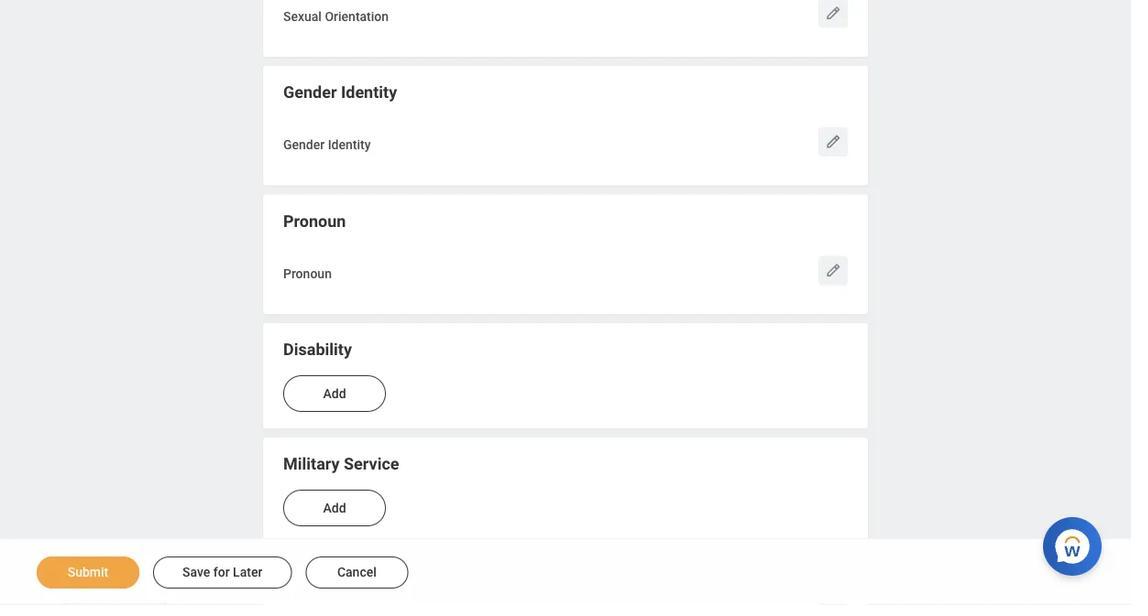 Task type: locate. For each thing, give the bounding box(es) containing it.
gender identity element
[[263, 66, 868, 186]]

edit image inside gender identity element
[[824, 133, 842, 152]]

gender identity
[[283, 83, 397, 103], [283, 138, 371, 153]]

0 vertical spatial pronoun
[[283, 212, 346, 232]]

add for disability
[[323, 387, 346, 402]]

2 edit image from the top
[[824, 133, 842, 152]]

2 add from the top
[[323, 502, 346, 517]]

1 add from the top
[[323, 387, 346, 402]]

edit image for gender identity
[[824, 133, 842, 152]]

0 vertical spatial gender
[[283, 83, 337, 103]]

add button inside 'disability' element
[[283, 376, 386, 413]]

orientation
[[325, 9, 389, 24]]

cancel button
[[306, 557, 408, 589]]

add button inside military service element
[[283, 491, 386, 528]]

0 vertical spatial edit image
[[824, 4, 842, 23]]

add down military service
[[323, 502, 346, 517]]

sexual orientation
[[283, 9, 389, 24]]

edit image
[[824, 4, 842, 23], [824, 133, 842, 152], [824, 262, 842, 281]]

0 vertical spatial add button
[[283, 376, 386, 413]]

1 vertical spatial identity
[[328, 138, 371, 153]]

add button down military service
[[283, 491, 386, 528]]

add button down disability
[[283, 376, 386, 413]]

add inside military service element
[[323, 502, 346, 517]]

3 edit image from the top
[[824, 262, 842, 281]]

for
[[213, 566, 230, 581]]

edit image inside "pronoun" element
[[824, 262, 842, 281]]

1 vertical spatial edit image
[[824, 133, 842, 152]]

military
[[283, 456, 340, 475]]

1 vertical spatial gender
[[283, 138, 325, 153]]

add inside 'disability' element
[[323, 387, 346, 402]]

add
[[323, 387, 346, 402], [323, 502, 346, 517]]

submit
[[68, 566, 108, 581]]

0 vertical spatial identity
[[341, 83, 397, 103]]

1 vertical spatial pronoun
[[283, 267, 332, 282]]

2 gender identity from the top
[[283, 138, 371, 153]]

2 vertical spatial edit image
[[824, 262, 842, 281]]

1 add button from the top
[[283, 376, 386, 413]]

identity
[[341, 83, 397, 103], [328, 138, 371, 153]]

save
[[182, 566, 210, 581]]

pronoun
[[283, 212, 346, 232], [283, 267, 332, 282]]

add button for military service
[[283, 491, 386, 528]]

add button
[[283, 376, 386, 413], [283, 491, 386, 528]]

later
[[233, 566, 262, 581]]

add down disability
[[323, 387, 346, 402]]

gender
[[283, 83, 337, 103], [283, 138, 325, 153]]

0 vertical spatial add
[[323, 387, 346, 402]]

disability element
[[263, 324, 868, 430]]

pronoun element
[[263, 195, 868, 315]]

1 vertical spatial add button
[[283, 491, 386, 528]]

0 vertical spatial gender identity
[[283, 83, 397, 103]]

service
[[344, 456, 399, 475]]

1 vertical spatial add
[[323, 502, 346, 517]]

1 vertical spatial gender identity
[[283, 138, 371, 153]]

save for later button
[[153, 557, 292, 589]]

2 add button from the top
[[283, 491, 386, 528]]



Task type: vqa. For each thing, say whether or not it's contained in the screenshot.
toggle to list detail view option
no



Task type: describe. For each thing, give the bounding box(es) containing it.
1 gender from the top
[[283, 83, 337, 103]]

cancel
[[337, 566, 377, 581]]

sexual
[[283, 9, 322, 24]]

add button for disability
[[283, 376, 386, 413]]

1 edit image from the top
[[824, 4, 842, 23]]

save for later
[[182, 566, 262, 581]]

1 gender identity from the top
[[283, 83, 397, 103]]

add for military service
[[323, 502, 346, 517]]

action bar region
[[0, 539, 1131, 606]]

submit button
[[37, 557, 139, 589]]

1 pronoun from the top
[[283, 212, 346, 232]]

2 pronoun from the top
[[283, 267, 332, 282]]

military service
[[283, 456, 399, 475]]

edit image for pronoun
[[824, 262, 842, 281]]

2 gender from the top
[[283, 138, 325, 153]]

disability
[[283, 341, 352, 360]]

military service element
[[263, 439, 868, 544]]



